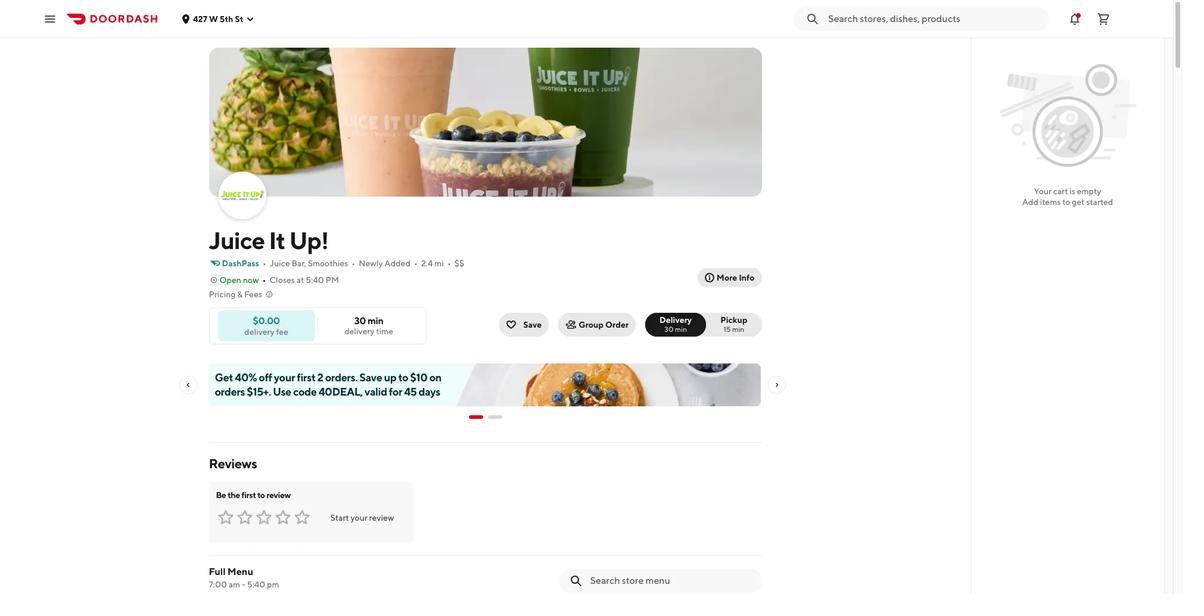 Task type: describe. For each thing, give the bounding box(es) containing it.
5th
[[220, 14, 233, 24]]

juice for juice it up!
[[209, 226, 265, 254]]

code
[[293, 386, 317, 398]]

start
[[330, 513, 349, 523]]

group order button
[[559, 313, 636, 337]]

on
[[429, 371, 442, 384]]

dashpass
[[222, 259, 259, 268]]

empty
[[1077, 187, 1101, 196]]

up!
[[289, 226, 328, 254]]

bar,
[[292, 259, 306, 268]]

• newly added • 2.4 mi • $$
[[352, 259, 464, 268]]

0 vertical spatial 5:40
[[306, 275, 324, 285]]

Item Search search field
[[590, 574, 752, 588]]

• right "mi"
[[447, 259, 451, 268]]

started
[[1086, 197, 1113, 207]]

your cart is empty add items to get started
[[1022, 187, 1113, 207]]

is
[[1070, 187, 1075, 196]]

30 min delivery time
[[344, 315, 393, 336]]

open
[[220, 275, 241, 285]]

15
[[724, 325, 731, 334]]

juice it up!
[[209, 226, 328, 254]]

0 vertical spatial review
[[266, 490, 291, 500]]

now
[[243, 275, 259, 285]]

order methods option group
[[645, 313, 762, 337]]

more info button
[[698, 268, 762, 287]]

2.4
[[421, 259, 433, 268]]

-
[[242, 580, 245, 589]]

use
[[273, 386, 291, 398]]

full
[[209, 566, 226, 577]]

pm
[[326, 275, 339, 285]]

• closes at 5:40 pm
[[263, 275, 339, 285]]

427
[[193, 14, 207, 24]]

cart
[[1053, 187, 1068, 196]]

45
[[404, 386, 417, 398]]

menu
[[228, 566, 253, 577]]

added
[[385, 259, 411, 268]]

it
[[269, 226, 285, 254]]

orders.
[[325, 371, 358, 384]]

$15+.
[[247, 386, 271, 398]]

fees
[[244, 290, 262, 299]]

&
[[237, 290, 243, 299]]

group order
[[579, 320, 629, 330]]

more
[[717, 273, 737, 282]]

select promotional banner element
[[469, 406, 502, 428]]

• left 2.4
[[414, 259, 418, 268]]

delivery inside 30 min delivery time
[[344, 327, 375, 336]]

dashpass •
[[222, 259, 266, 268]]

mi
[[435, 259, 444, 268]]

juice for juice bar, smoothies
[[270, 259, 290, 268]]

0 horizontal spatial to
[[257, 490, 265, 500]]

get 40% off your first 2 orders. save up to $10 on orders $15+.  use code 40deal, valid for 45 days
[[215, 371, 442, 398]]

valid
[[365, 386, 387, 398]]

pickup
[[720, 315, 748, 325]]

reviews link
[[209, 456, 257, 471]]

get
[[215, 371, 233, 384]]

st
[[235, 14, 243, 24]]

1 vertical spatial your
[[351, 513, 368, 523]]

info
[[739, 273, 755, 282]]

at
[[297, 275, 304, 285]]

fee
[[276, 327, 288, 336]]

be the first to review
[[216, 490, 291, 500]]



Task type: vqa. For each thing, say whether or not it's contained in the screenshot.
"to"
yes



Task type: locate. For each thing, give the bounding box(es) containing it.
min
[[368, 315, 383, 327], [675, 325, 687, 334], [732, 325, 744, 334]]

0 horizontal spatial min
[[368, 315, 383, 327]]

delivery down $0.00 at bottom
[[244, 327, 274, 336]]

1 horizontal spatial review
[[369, 513, 394, 523]]

5:40 right at
[[306, 275, 324, 285]]

0 vertical spatial save
[[523, 320, 542, 330]]

0 vertical spatial juice
[[209, 226, 265, 254]]

orders
[[215, 386, 245, 398]]

delivery 30 min
[[660, 315, 692, 334]]

40deal,
[[319, 386, 363, 398]]

pickup 15 min
[[720, 315, 748, 334]]

pricing
[[209, 290, 236, 299]]

save up 'valid' at the left bottom of the page
[[360, 371, 382, 384]]

1 horizontal spatial 30
[[664, 325, 674, 334]]

pricing & fees
[[209, 290, 262, 299]]

min for pickup
[[732, 325, 744, 334]]

pricing & fees button
[[209, 288, 274, 300]]

delivery left "time"
[[344, 327, 375, 336]]

1 vertical spatial to
[[398, 371, 408, 384]]

days
[[419, 386, 440, 398]]

1 horizontal spatial your
[[351, 513, 368, 523]]

1 vertical spatial 5:40
[[247, 580, 265, 589]]

40%
[[235, 371, 257, 384]]

open menu image
[[43, 12, 57, 26]]

1 horizontal spatial save
[[523, 320, 542, 330]]

min inside pickup 15 min
[[732, 325, 744, 334]]

1 delivery from the left
[[344, 327, 375, 336]]

juice bar, smoothies
[[270, 259, 348, 268]]

2 delivery from the left
[[244, 327, 274, 336]]

save inside "button"
[[523, 320, 542, 330]]

smoothies
[[308, 259, 348, 268]]

5:40 right -
[[247, 580, 265, 589]]

to right up
[[398, 371, 408, 384]]

add
[[1022, 197, 1039, 207]]

to inside get 40% off your first 2 orders. save up to $10 on orders $15+.  use code 40deal, valid for 45 days
[[398, 371, 408, 384]]

to inside your cart is empty add items to get started
[[1063, 197, 1070, 207]]

group
[[579, 320, 604, 330]]

save inside get 40% off your first 2 orders. save up to $10 on orders $15+.  use code 40deal, valid for 45 days
[[360, 371, 382, 384]]

your
[[274, 371, 295, 384], [351, 513, 368, 523]]

1 horizontal spatial first
[[297, 371, 315, 384]]

min inside delivery 30 min
[[675, 325, 687, 334]]

first left 2
[[297, 371, 315, 384]]

0 vertical spatial first
[[297, 371, 315, 384]]

1 horizontal spatial to
[[398, 371, 408, 384]]

your
[[1034, 187, 1052, 196]]

delivery
[[344, 327, 375, 336], [244, 327, 274, 336]]

0 horizontal spatial your
[[274, 371, 295, 384]]

first right "the"
[[241, 490, 256, 500]]

first
[[297, 371, 315, 384], [241, 490, 256, 500]]

juice up dashpass
[[209, 226, 265, 254]]

•
[[263, 259, 266, 268], [352, 259, 355, 268], [414, 259, 418, 268], [447, 259, 451, 268], [263, 275, 266, 285]]

Store search: begin typing to search for stores available on DoorDash text field
[[828, 12, 1042, 25]]

review
[[266, 490, 291, 500], [369, 513, 394, 523]]

5:40 inside full menu 7:00 am - 5:40 pm
[[247, 580, 265, 589]]

0 horizontal spatial review
[[266, 490, 291, 500]]

0 vertical spatial your
[[274, 371, 295, 384]]

am
[[229, 580, 240, 589]]

review right "the"
[[266, 490, 291, 500]]

1 vertical spatial save
[[360, 371, 382, 384]]

$$
[[455, 259, 464, 268]]

0 horizontal spatial first
[[241, 490, 256, 500]]

for
[[389, 386, 402, 398]]

0 horizontal spatial 30
[[354, 315, 366, 327]]

w
[[209, 14, 218, 24]]

1 vertical spatial first
[[241, 490, 256, 500]]

juice
[[209, 226, 265, 254], [270, 259, 290, 268]]

0 horizontal spatial 5:40
[[247, 580, 265, 589]]

None radio
[[699, 313, 762, 337]]

0 items, open order cart image
[[1096, 12, 1111, 26]]

reviews
[[209, 456, 257, 471]]

open now
[[220, 275, 259, 285]]

full menu 7:00 am - 5:40 pm
[[209, 566, 279, 589]]

your up use
[[274, 371, 295, 384]]

the
[[228, 490, 240, 500]]

$0.00
[[253, 315, 280, 326]]

to right "the"
[[257, 490, 265, 500]]

• right now
[[263, 275, 266, 285]]

min inside 30 min delivery time
[[368, 315, 383, 327]]

min left 15
[[675, 325, 687, 334]]

juice it up! image
[[209, 48, 762, 197], [220, 173, 265, 218]]

0 horizontal spatial juice
[[209, 226, 265, 254]]

min right 15
[[732, 325, 744, 334]]

30 left "time"
[[354, 315, 366, 327]]

1 horizontal spatial 5:40
[[306, 275, 324, 285]]

juice up closes
[[270, 259, 290, 268]]

pm
[[267, 580, 279, 589]]

1 vertical spatial juice
[[270, 259, 290, 268]]

2 horizontal spatial to
[[1063, 197, 1070, 207]]

2 vertical spatial to
[[257, 490, 265, 500]]

save
[[523, 320, 542, 330], [360, 371, 382, 384]]

• left newly at the top
[[352, 259, 355, 268]]

30 inside delivery 30 min
[[664, 325, 674, 334]]

0 horizontal spatial save
[[360, 371, 382, 384]]

save left group at the bottom of the page
[[523, 320, 542, 330]]

• down juice it up!
[[263, 259, 266, 268]]

notification bell image
[[1068, 12, 1082, 26]]

more info
[[717, 273, 755, 282]]

7:00
[[209, 580, 227, 589]]

your right start in the left bottom of the page
[[351, 513, 368, 523]]

be
[[216, 490, 226, 500]]

delivery inside $0.00 delivery fee
[[244, 327, 274, 336]]

min down newly at the top
[[368, 315, 383, 327]]

1 horizontal spatial juice
[[270, 259, 290, 268]]

start your review
[[330, 513, 394, 523]]

first inside get 40% off your first 2 orders. save up to $10 on orders $15+.  use code 40deal, valid for 45 days
[[297, 371, 315, 384]]

save button
[[499, 313, 549, 337]]

$10
[[410, 371, 428, 384]]

order
[[605, 320, 629, 330]]

none radio containing pickup
[[699, 313, 762, 337]]

1 horizontal spatial min
[[675, 325, 687, 334]]

30 right order
[[664, 325, 674, 334]]

to
[[1063, 197, 1070, 207], [398, 371, 408, 384], [257, 490, 265, 500]]

2 horizontal spatial min
[[732, 325, 744, 334]]

delivery
[[660, 315, 692, 325]]

$0.00 delivery fee
[[244, 315, 288, 336]]

0 vertical spatial to
[[1063, 197, 1070, 207]]

0 horizontal spatial delivery
[[244, 327, 274, 336]]

None radio
[[645, 313, 706, 337]]

none radio containing delivery
[[645, 313, 706, 337]]

30
[[354, 315, 366, 327], [664, 325, 674, 334]]

1 vertical spatial review
[[369, 513, 394, 523]]

1 horizontal spatial delivery
[[344, 327, 375, 336]]

get
[[1072, 197, 1085, 207]]

off
[[259, 371, 272, 384]]

427 w 5th st
[[193, 14, 243, 24]]

427 w 5th st button
[[181, 14, 255, 24]]

review right start in the left bottom of the page
[[369, 513, 394, 523]]

to left get
[[1063, 197, 1070, 207]]

newly
[[359, 259, 383, 268]]

5:40
[[306, 275, 324, 285], [247, 580, 265, 589]]

30 inside 30 min delivery time
[[354, 315, 366, 327]]

time
[[376, 327, 393, 336]]

items
[[1040, 197, 1061, 207]]

min for delivery
[[675, 325, 687, 334]]

closes
[[270, 275, 295, 285]]

2
[[317, 371, 323, 384]]

your inside get 40% off your first 2 orders. save up to $10 on orders $15+.  use code 40deal, valid for 45 days
[[274, 371, 295, 384]]

up
[[384, 371, 396, 384]]



